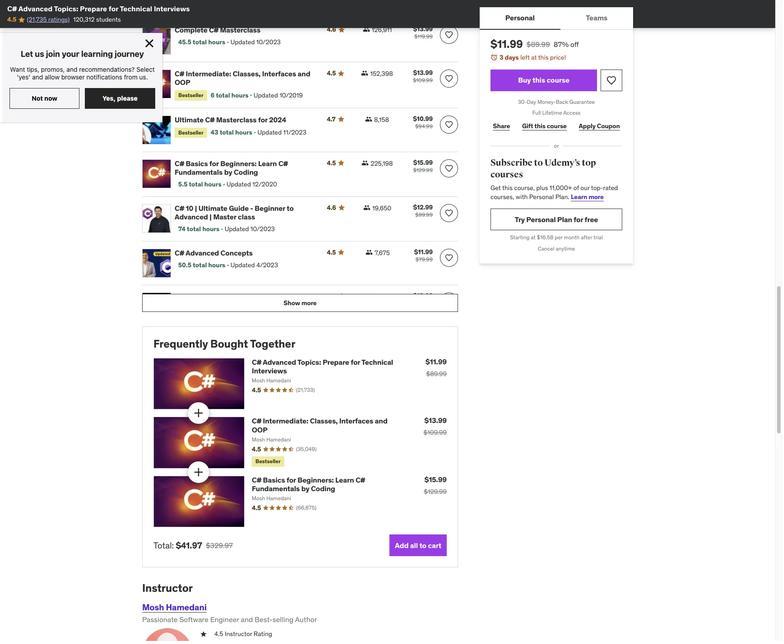 Task type: describe. For each thing, give the bounding box(es) containing it.
wishlist image for complete c# masterclass
[[445, 30, 454, 39]]

updated left 10/2019
[[254, 91, 278, 99]]

per
[[555, 234, 563, 241]]

starting
[[511, 234, 530, 241]]

buy this course button
[[491, 69, 598, 91]]

add all to cart button
[[390, 535, 447, 557]]

0 vertical spatial $129.99
[[414, 167, 433, 173]]

updated 12/2020
[[227, 180, 277, 188]]

updated for c# 10 | ultimate guide - beginner to advanced | master class
[[225, 225, 249, 233]]

$13.99 for c# intermediate: classes, interfaces and oop
[[414, 69, 433, 77]]

11,000+
[[550, 184, 573, 192]]

2 vertical spatial personal
[[527, 215, 556, 224]]

$89.99 for $11.99 $89.99 87% off
[[527, 40, 551, 49]]

classes, for c# intermediate: classes, interfaces and oop mosh hamedani
[[310, 417, 338, 426]]

share button
[[491, 117, 513, 135]]

topics: for c# advanced topics: prepare for technical interviews
[[54, 4, 78, 13]]

complete c# masterclass
[[175, 25, 261, 34]]

learn for c# basics for beginners: learn c# fundamentals by coding mosh hamedani
[[336, 476, 354, 485]]

$13.99 for complete c# masterclass
[[414, 25, 433, 33]]

updated for complete c# masterclass
[[231, 38, 255, 46]]

xsmall image for c# intermediate: classes, interfaces and oop
[[362, 70, 369, 77]]

students
[[142, 5, 189, 19]]

0 vertical spatial $15.99
[[414, 159, 433, 167]]

personal button
[[480, 7, 561, 29]]

total for c#
[[193, 38, 207, 46]]

ultimate inside c# 10 | ultimate guide - beginner to advanced | master class
[[199, 204, 228, 213]]

74
[[178, 225, 186, 233]]

0 vertical spatial $109.99
[[413, 77, 433, 84]]

c# 10 | ultimate guide - beginner to advanced | master class link
[[175, 204, 316, 221]]

xsmall image down software
[[200, 630, 207, 639]]

this left price!
[[539, 53, 549, 61]]

$11.99 $89.99 87% off
[[491, 37, 580, 51]]

$10.99
[[414, 115, 433, 123]]

fundamentals for c# basics for beginners: learn c# fundamentals by coding mosh hamedani
[[252, 484, 300, 493]]

0 vertical spatial c# basics for beginners: learn c# fundamentals by coding link
[[175, 159, 316, 177]]

course for buy this course
[[547, 75, 570, 84]]

4.6 for c# 10 | ultimate guide - beginner to advanced | master class
[[327, 204, 336, 212]]

free
[[585, 215, 599, 224]]

try
[[515, 215, 525, 224]]

basics for c# basics for beginners: learn c# fundamentals by coding
[[186, 159, 208, 168]]

hamedani inside c# basics for beginners: learn c# fundamentals by coding mosh hamedani
[[267, 495, 291, 502]]

225,198
[[371, 159, 393, 168]]

for inside c# advanced topics: prepare for technical interviews mosh hamedani
[[351, 358, 361, 367]]

0 vertical spatial $15.99 $129.99
[[414, 159, 433, 173]]

software
[[180, 615, 209, 624]]

c# basics for beginners: learn c# fundamentals by coding mosh hamedani
[[252, 476, 366, 502]]

together
[[250, 337, 296, 351]]

show
[[284, 299, 300, 307]]

engineer
[[210, 615, 239, 624]]

1 vertical spatial $129.99
[[424, 488, 447, 496]]

subscribe
[[491, 157, 533, 168]]

selling
[[273, 615, 294, 624]]

xsmall image for guide
[[364, 204, 371, 211]]

show more button
[[142, 294, 459, 312]]

total right 43
[[220, 129, 234, 137]]

66675 reviews element
[[296, 505, 317, 512]]

guarantee
[[570, 98, 596, 105]]

with
[[516, 193, 528, 201]]

add all to cart
[[395, 541, 442, 550]]

at inside starting at $16.58 per month after trial cancel anytime
[[531, 234, 536, 241]]

43
[[211, 129, 219, 137]]

wishlist image for and
[[445, 74, 454, 83]]

cancel
[[538, 245, 555, 252]]

4.5 instructor rating
[[215, 630, 272, 639]]

$11.99 $89.99
[[426, 357, 447, 378]]

prepare for c# advanced topics: prepare for technical interviews mosh hamedani
[[323, 358, 350, 367]]

plus
[[537, 184, 549, 192]]

coding for c# basics for beginners: learn c# fundamentals by coding
[[234, 168, 258, 177]]

classes, for c# intermediate: classes, interfaces and oop
[[233, 69, 261, 78]]

c# inside c# advanced topics: prepare for technical interviews mosh hamedani
[[252, 358, 262, 367]]

mosh inside c# advanced topics: prepare for technical interviews mosh hamedani
[[252, 377, 265, 384]]

bestseller for ultimate
[[178, 129, 204, 136]]

full
[[533, 110, 542, 116]]

c# advanced topics: prepare for technical interviews
[[7, 4, 190, 13]]

2 vertical spatial xsmall image
[[364, 293, 371, 300]]

alarm image
[[491, 54, 498, 61]]

patterns
[[200, 292, 229, 301]]

0 vertical spatial c# intermediate: classes, interfaces and oop link
[[175, 69, 316, 87]]

50.5 total hours
[[178, 261, 226, 269]]

wishlist image for ultimate c# masterclass for 2024
[[445, 120, 454, 129]]

frequently
[[154, 337, 208, 351]]

$119.99
[[415, 33, 433, 40]]

1 horizontal spatial instructor
[[225, 630, 252, 639]]

.net
[[263, 292, 279, 301]]

8,158
[[374, 116, 389, 124]]

cart
[[428, 541, 442, 550]]

apply coupon button
[[577, 117, 623, 135]]

c# inside c# intermediate: classes, interfaces and oop mosh hamedani
[[252, 417, 262, 426]]

xsmall image for learn
[[362, 159, 369, 167]]

courses
[[491, 169, 524, 180]]

oop for c# intermediate: classes, interfaces and oop
[[175, 78, 191, 87]]

0 vertical spatial instructor
[[142, 582, 193, 596]]

top
[[582, 157, 597, 168]]

to inside subscribe to udemy's top courses
[[535, 157, 543, 168]]

total right the 6
[[216, 91, 230, 99]]

and for design patterns in c# and .net
[[249, 292, 262, 301]]

hours for |
[[203, 225, 220, 233]]

guide
[[229, 204, 249, 213]]

design patterns in c# and .net
[[175, 292, 279, 301]]

updated down 2024 on the top left of page
[[258, 129, 282, 137]]

or
[[555, 142, 560, 149]]

$79.99
[[416, 256, 433, 263]]

oop for c# intermediate: classes, interfaces and oop mosh hamedani
[[252, 425, 268, 434]]

$13.99 $119.99
[[414, 25, 433, 40]]

frequently bought together
[[154, 337, 296, 351]]

by for c# basics for beginners: learn c# fundamentals by coding mosh hamedani
[[302, 484, 310, 493]]

more for learn more
[[589, 193, 604, 201]]

share
[[493, 122, 511, 130]]

advanced for c# advanced topics: prepare for technical interviews mosh hamedani
[[263, 358, 296, 367]]

gift this course link
[[520, 117, 570, 135]]

teams button
[[561, 7, 634, 29]]

7,675
[[375, 249, 390, 257]]

(21,735
[[27, 16, 47, 24]]

of
[[574, 184, 580, 192]]

11/2023
[[284, 129, 307, 137]]

bought
[[211, 337, 248, 351]]

try personal plan for free link
[[491, 209, 623, 231]]

3 days left at this price!
[[500, 53, 567, 61]]

learn more link
[[571, 193, 604, 201]]

gift this course
[[523, 122, 567, 130]]

students also bought
[[142, 5, 252, 19]]

bestseller for c#
[[178, 92, 204, 99]]

design patterns in c# and .net link
[[175, 292, 316, 301]]

apply coupon
[[579, 122, 621, 130]]

learn more
[[571, 193, 604, 201]]

updated for c# advanced concepts
[[231, 261, 255, 269]]

personal inside get this course, plus 11,000+ of our top-rated courses, with personal plan.
[[530, 193, 554, 201]]

1 vertical spatial c# intermediate: classes, interfaces and oop link
[[252, 417, 388, 434]]

total for 10
[[187, 225, 201, 233]]

c# advanced concepts
[[175, 248, 253, 257]]

0 vertical spatial at
[[532, 53, 537, 61]]

day
[[527, 98, 537, 105]]

4.4
[[327, 292, 336, 300]]

this for gift
[[535, 122, 546, 130]]

in
[[230, 292, 237, 301]]

course,
[[515, 184, 535, 192]]

beginner
[[255, 204, 285, 213]]

and for c# intermediate: classes, interfaces and oop mosh hamedani
[[375, 417, 388, 426]]

try personal plan for free
[[515, 215, 599, 224]]

apply
[[579, 122, 596, 130]]

c# basics for beginners: learn c# fundamentals by coding
[[175, 159, 288, 177]]

hamedani inside c# advanced topics: prepare for technical interviews mosh hamedani
[[267, 377, 291, 384]]

1 vertical spatial c# basics for beginners: learn c# fundamentals by coding link
[[252, 476, 366, 493]]



Task type: vqa. For each thing, say whether or not it's contained in the screenshot.
by
yes



Task type: locate. For each thing, give the bounding box(es) containing it.
beginners: for c# basics for beginners: learn c# fundamentals by coding mosh hamedani
[[298, 476, 334, 485]]

advanced for c# advanced topics: prepare for technical interviews
[[18, 4, 53, 13]]

21733 reviews element
[[296, 387, 315, 394]]

1 horizontal spatial $89.99
[[527, 40, 551, 49]]

0 horizontal spatial oop
[[175, 78, 191, 87]]

mosh hamedani link
[[142, 602, 207, 613]]

beginners: inside c# basics for beginners: learn c# fundamentals by coding
[[221, 159, 257, 168]]

hamedani inside 'mosh hamedani passionate software engineer and best-selling author'
[[166, 602, 207, 613]]

oop inside c# intermediate: classes, interfaces and oop
[[175, 78, 191, 87]]

to right beginner
[[287, 204, 294, 213]]

xsmall image for 2024
[[365, 116, 373, 123]]

$129.99
[[414, 167, 433, 173], [424, 488, 447, 496]]

and inside c# intermediate: classes, interfaces and oop mosh hamedani
[[375, 417, 388, 426]]

udemy's
[[545, 157, 581, 168]]

topics: up "(21,733)"
[[298, 358, 321, 367]]

updated down class
[[225, 225, 249, 233]]

0 vertical spatial classes,
[[233, 69, 261, 78]]

0 vertical spatial beginners:
[[221, 159, 257, 168]]

learn
[[258, 159, 277, 168], [571, 193, 588, 201], [336, 476, 354, 485]]

trial
[[594, 234, 603, 241]]

c# intermediate: classes, interfaces and oop mosh hamedani
[[252, 417, 388, 443]]

to
[[535, 157, 543, 168], [287, 204, 294, 213], [420, 541, 427, 550]]

technical for c# advanced topics: prepare for technical interviews
[[120, 4, 152, 13]]

and for c# intermediate: classes, interfaces and oop
[[298, 69, 311, 78]]

0 vertical spatial xsmall image
[[363, 26, 370, 33]]

hours for concepts
[[208, 261, 226, 269]]

2024
[[269, 115, 287, 124]]

for inside c# basics for beginners: learn c# fundamentals by coding mosh hamedani
[[287, 476, 296, 485]]

coding inside c# basics for beginners: learn c# fundamentals by coding mosh hamedani
[[311, 484, 336, 493]]

1 vertical spatial 10/2023
[[251, 225, 275, 233]]

total: $41.97 $329.97
[[154, 540, 233, 551]]

1 horizontal spatial coding
[[311, 484, 336, 493]]

1 vertical spatial 4.6
[[327, 204, 336, 212]]

intermediate: inside c# intermediate: classes, interfaces and oop
[[186, 69, 231, 78]]

this inside button
[[533, 75, 546, 84]]

0 vertical spatial wishlist image
[[445, 74, 454, 83]]

hours down c# intermediate: classes, interfaces and oop
[[232, 91, 249, 99]]

by up updated 12/2020
[[224, 168, 232, 177]]

advanced up 74 total hours
[[175, 212, 208, 221]]

personal up $16.58
[[527, 215, 556, 224]]

1 vertical spatial $11.99
[[415, 248, 433, 256]]

0 vertical spatial ultimate
[[175, 115, 204, 124]]

personal down plus
[[530, 193, 554, 201]]

| left 'master'
[[210, 212, 212, 221]]

course inside the gift this course 'link'
[[547, 122, 567, 130]]

1 vertical spatial wishlist image
[[445, 164, 454, 173]]

intermediate: for c# intermediate: classes, interfaces and oop
[[186, 69, 231, 78]]

total
[[193, 38, 207, 46], [216, 91, 230, 99], [220, 129, 234, 137], [189, 180, 203, 188], [187, 225, 201, 233], [193, 261, 207, 269]]

1 horizontal spatial fundamentals
[[252, 484, 300, 493]]

xsmall image left 152,398
[[362, 70, 369, 77]]

xsmall image left 79,419 at the top
[[364, 293, 371, 300]]

mosh inside 'mosh hamedani passionate software engineer and best-selling author'
[[142, 602, 164, 613]]

2 wishlist image from the top
[[445, 164, 454, 173]]

course down lifetime at the right top
[[547, 122, 567, 130]]

1 horizontal spatial basics
[[263, 476, 285, 485]]

0 vertical spatial $13.99 $109.99
[[413, 69, 433, 84]]

interviews up complete
[[154, 4, 190, 13]]

masterclass up 43 total hours
[[216, 115, 257, 124]]

personal up $11.99 $89.99 87% off
[[506, 13, 535, 22]]

for inside c# basics for beginners: learn c# fundamentals by coding
[[210, 159, 219, 168]]

0 vertical spatial to
[[535, 157, 543, 168]]

masterclass for complete
[[220, 25, 261, 34]]

2 4.6 from the top
[[327, 204, 336, 212]]

0 vertical spatial prepare
[[80, 4, 107, 13]]

instructor up mosh hamedani link
[[142, 582, 193, 596]]

course for gift this course
[[547, 122, 567, 130]]

total for advanced
[[193, 261, 207, 269]]

also
[[191, 5, 212, 19]]

plan
[[558, 215, 573, 224]]

intermediate:
[[186, 69, 231, 78], [263, 417, 309, 426]]

total right 5.5
[[189, 180, 203, 188]]

tab list containing personal
[[480, 7, 634, 30]]

10/2023 down the complete c# masterclass link
[[257, 38, 281, 46]]

beginners: up updated 12/2020
[[221, 159, 257, 168]]

course inside buy this course button
[[547, 75, 570, 84]]

master
[[213, 212, 237, 221]]

| right 10
[[195, 204, 197, 213]]

fundamentals inside c# basics for beginners: learn c# fundamentals by coding
[[175, 168, 223, 177]]

updated 10/2023 for complete c# masterclass
[[231, 38, 281, 46]]

hours for for
[[205, 180, 222, 188]]

0 horizontal spatial classes,
[[233, 69, 261, 78]]

classes, up 6 total hours at the top left
[[233, 69, 261, 78]]

1 horizontal spatial interfaces
[[340, 417, 374, 426]]

wishlist image
[[445, 30, 454, 39], [607, 75, 618, 86], [445, 120, 454, 129], [445, 209, 454, 218]]

1 vertical spatial technical
[[362, 358, 394, 367]]

coding up updated 12/2020
[[234, 168, 258, 177]]

total right 50.5 at the left top
[[193, 261, 207, 269]]

topics: inside c# advanced topics: prepare for technical interviews mosh hamedani
[[298, 358, 321, 367]]

learn inside c# basics for beginners: learn c# fundamentals by coding
[[258, 159, 277, 168]]

$11.99 for $11.99 $89.99
[[426, 357, 447, 366]]

interviews for c# advanced topics: prepare for technical interviews
[[154, 4, 190, 13]]

10/2023 for c# 10 | ultimate guide - beginner to advanced | master class
[[251, 225, 275, 233]]

oop inside c# intermediate: classes, interfaces and oop mosh hamedani
[[252, 425, 268, 434]]

days
[[505, 53, 519, 61]]

mosh inside c# basics for beginners: learn c# fundamentals by coding mosh hamedani
[[252, 495, 265, 502]]

1 vertical spatial more
[[302, 299, 317, 307]]

plan.
[[556, 193, 570, 201]]

30-
[[519, 98, 527, 105]]

to left udemy's
[[535, 157, 543, 168]]

1 course from the top
[[547, 75, 570, 84]]

xsmall image
[[365, 116, 373, 123], [362, 159, 369, 167], [364, 204, 371, 211], [366, 249, 373, 256], [200, 630, 207, 639]]

0 horizontal spatial technical
[[120, 4, 152, 13]]

hours down ultimate c# masterclass for 2024 link
[[235, 129, 253, 137]]

get this course, plus 11,000+ of our top-rated courses, with personal plan.
[[491, 184, 619, 201]]

interfaces inside c# intermediate: classes, interfaces and oop mosh hamedani
[[340, 417, 374, 426]]

1 vertical spatial updated 10/2023
[[225, 225, 275, 233]]

35049 reviews element
[[296, 446, 317, 453]]

access
[[564, 110, 581, 116]]

1 vertical spatial $15.99 $129.99
[[424, 475, 447, 496]]

instructor down engineer on the bottom of page
[[225, 630, 252, 639]]

bought
[[215, 5, 252, 19]]

classes, up (35,049) on the left bottom of the page
[[310, 417, 338, 426]]

1 vertical spatial $13.99 $109.99
[[424, 416, 447, 437]]

hours down complete c# masterclass
[[208, 38, 226, 46]]

10/2023 down class
[[251, 225, 275, 233]]

total right 74
[[187, 225, 201, 233]]

0 vertical spatial masterclass
[[220, 25, 261, 34]]

updated 11/2023
[[258, 129, 307, 137]]

coding inside c# basics for beginners: learn c# fundamentals by coding
[[234, 168, 258, 177]]

1 horizontal spatial classes,
[[310, 417, 338, 426]]

1 horizontal spatial learn
[[336, 476, 354, 485]]

hours
[[208, 38, 226, 46], [232, 91, 249, 99], [235, 129, 253, 137], [205, 180, 222, 188], [203, 225, 220, 233], [208, 261, 226, 269]]

and inside c# intermediate: classes, interfaces and oop
[[298, 69, 311, 78]]

1 vertical spatial ultimate
[[199, 204, 228, 213]]

and inside design patterns in c# and .net link
[[249, 292, 262, 301]]

1 wishlist image from the top
[[445, 74, 454, 83]]

basics inside c# basics for beginners: learn c# fundamentals by coding mosh hamedani
[[263, 476, 285, 485]]

1 $12.99 from the top
[[414, 203, 433, 211]]

0 vertical spatial coding
[[234, 168, 258, 177]]

c# intermediate: classes, interfaces and oop link up (35,049) on the left bottom of the page
[[252, 417, 388, 434]]

2 horizontal spatial learn
[[571, 193, 588, 201]]

$12.99 for $12.99
[[414, 292, 433, 300]]

beginners:
[[221, 159, 257, 168], [298, 476, 334, 485]]

total:
[[154, 540, 174, 551]]

2 vertical spatial $13.99
[[425, 416, 447, 425]]

all
[[411, 541, 418, 550]]

0 horizontal spatial to
[[287, 204, 294, 213]]

$11.99
[[491, 37, 523, 51], [415, 248, 433, 256], [426, 357, 447, 366]]

1 vertical spatial classes,
[[310, 417, 338, 426]]

2 vertical spatial to
[[420, 541, 427, 550]]

$11.99 $79.99
[[415, 248, 433, 263]]

wishlist image for learn
[[445, 164, 454, 173]]

masterclass for ultimate
[[216, 115, 257, 124]]

0 vertical spatial intermediate:
[[186, 69, 231, 78]]

0 vertical spatial interviews
[[154, 4, 190, 13]]

coupon
[[598, 122, 621, 130]]

$12.99 down "$79.99"
[[414, 292, 433, 300]]

coding up (66,675)
[[311, 484, 336, 493]]

$15.99 $129.99
[[414, 159, 433, 173], [424, 475, 447, 496]]

updated 10/2023 down class
[[225, 225, 275, 233]]

xsmall image left 225,198
[[362, 159, 369, 167]]

fundamentals up (66,675)
[[252, 484, 300, 493]]

1 horizontal spatial interviews
[[252, 366, 287, 375]]

$12.99
[[414, 203, 433, 211], [414, 292, 433, 300]]

learn for c# basics for beginners: learn c# fundamentals by coding
[[258, 159, 277, 168]]

interviews inside c# advanced topics: prepare for technical interviews mosh hamedani
[[252, 366, 287, 375]]

off
[[571, 40, 580, 49]]

month
[[565, 234, 580, 241]]

c# intermediate: classes, interfaces and oop link
[[175, 69, 316, 87], [252, 417, 388, 434]]

intermediate: inside c# intermediate: classes, interfaces and oop mosh hamedani
[[263, 417, 309, 426]]

c#
[[7, 4, 17, 13], [209, 25, 219, 34], [175, 69, 184, 78], [205, 115, 215, 124], [175, 159, 184, 168], [279, 159, 288, 168], [175, 204, 184, 213], [175, 248, 184, 257], [238, 292, 248, 301], [252, 358, 262, 367], [252, 417, 262, 426], [252, 476, 262, 485], [356, 476, 366, 485]]

this right buy
[[533, 75, 546, 84]]

0 vertical spatial $89.99
[[527, 40, 551, 49]]

back
[[556, 98, 569, 105]]

advanced down together
[[263, 358, 296, 367]]

this for buy
[[533, 75, 546, 84]]

by up (66,675)
[[302, 484, 310, 493]]

fundamentals for c# basics for beginners: learn c# fundamentals by coding
[[175, 168, 223, 177]]

1 4.6 from the top
[[327, 25, 336, 33]]

by inside c# basics for beginners: learn c# fundamentals by coding
[[224, 168, 232, 177]]

subscribe to udemy's top courses
[[491, 157, 597, 180]]

intermediate: for c# intermediate: classes, interfaces and oop mosh hamedani
[[263, 417, 309, 426]]

beginners: inside c# basics for beginners: learn c# fundamentals by coding mosh hamedani
[[298, 476, 334, 485]]

hours down c# basics for beginners: learn c# fundamentals by coding in the left top of the page
[[205, 180, 222, 188]]

to right all
[[420, 541, 427, 550]]

0 horizontal spatial prepare
[[80, 4, 107, 13]]

74 total hours
[[178, 225, 220, 233]]

interviews down together
[[252, 366, 287, 375]]

xsmall image
[[363, 26, 370, 33], [362, 70, 369, 77], [364, 293, 371, 300]]

to inside c# 10 | ultimate guide - beginner to advanced | master class
[[287, 204, 294, 213]]

at right the left
[[532, 53, 537, 61]]

updated 10/2023 for c# 10 | ultimate guide - beginner to advanced | master class
[[225, 225, 275, 233]]

2 vertical spatial wishlist image
[[445, 253, 454, 262]]

1 vertical spatial $89.99
[[427, 370, 447, 378]]

more for show more
[[302, 299, 317, 307]]

get
[[491, 184, 501, 192]]

at
[[532, 53, 537, 61], [531, 234, 536, 241]]

c# basics for beginners: learn c# fundamentals by coding link up (66,675)
[[252, 476, 366, 493]]

wishlist image
[[445, 74, 454, 83], [445, 164, 454, 173], [445, 253, 454, 262]]

topics: for c# advanced topics: prepare for technical interviews mosh hamedani
[[298, 358, 321, 367]]

learn inside c# basics for beginners: learn c# fundamentals by coding mosh hamedani
[[336, 476, 354, 485]]

total right the 45.5
[[193, 38, 207, 46]]

to inside 'add all to cart' button
[[420, 541, 427, 550]]

$89.99 inside $11.99 $89.99 87% off
[[527, 40, 551, 49]]

0 horizontal spatial instructor
[[142, 582, 193, 596]]

updated for c# basics for beginners: learn c# fundamentals by coding
[[227, 180, 251, 188]]

at left $16.58
[[531, 234, 536, 241]]

$12.99 right 19,650
[[414, 203, 433, 211]]

rating
[[254, 630, 272, 639]]

0 horizontal spatial basics
[[186, 159, 208, 168]]

rated
[[604, 184, 619, 192]]

0 vertical spatial learn
[[258, 159, 277, 168]]

0 horizontal spatial coding
[[234, 168, 258, 177]]

0 horizontal spatial fundamentals
[[175, 168, 223, 177]]

1 vertical spatial fundamentals
[[252, 484, 300, 493]]

hours down 'master'
[[203, 225, 220, 233]]

by for c# basics for beginners: learn c# fundamentals by coding
[[224, 168, 232, 177]]

prepare
[[80, 4, 107, 13], [323, 358, 350, 367]]

1 horizontal spatial by
[[302, 484, 310, 493]]

c# inside c# 10 | ultimate guide - beginner to advanced | master class
[[175, 204, 184, 213]]

$89.99 for $11.99 $89.99
[[427, 370, 447, 378]]

2 $12.99 from the top
[[414, 292, 433, 300]]

(35,049)
[[296, 446, 317, 452]]

topics: up ratings)
[[54, 4, 78, 13]]

1 horizontal spatial beginners:
[[298, 476, 334, 485]]

personal inside button
[[506, 13, 535, 22]]

1 vertical spatial by
[[302, 484, 310, 493]]

wishlist image for c# 10 | ultimate guide - beginner to advanced | master class
[[445, 209, 454, 218]]

this inside 'link'
[[535, 122, 546, 130]]

masterclass
[[220, 25, 261, 34], [216, 115, 257, 124]]

advanced up the 50.5 total hours
[[186, 248, 219, 257]]

c# inside c# intermediate: classes, interfaces and oop
[[175, 69, 184, 78]]

advanced up (21,735
[[18, 4, 53, 13]]

xsmall image left 126,911
[[363, 26, 370, 33]]

2 vertical spatial bestseller
[[256, 458, 281, 465]]

intermediate: up (35,049) on the left bottom of the page
[[263, 417, 309, 426]]

$11.99 for $11.99 $89.99 87% off
[[491, 37, 523, 51]]

6
[[211, 91, 215, 99]]

money-
[[538, 98, 556, 105]]

0 horizontal spatial $89.99
[[427, 370, 447, 378]]

10/2023
[[257, 38, 281, 46], [251, 225, 275, 233]]

this up the courses,
[[503, 184, 513, 192]]

design
[[175, 292, 198, 301]]

technical for c# advanced topics: prepare for technical interviews mosh hamedani
[[362, 358, 394, 367]]

0 vertical spatial fundamentals
[[175, 168, 223, 177]]

fundamentals up 5.5 total hours
[[175, 168, 223, 177]]

1 vertical spatial basics
[[263, 476, 285, 485]]

0 horizontal spatial interfaces
[[262, 69, 296, 78]]

interfaces for c# intermediate: classes, interfaces and oop
[[262, 69, 296, 78]]

1 horizontal spatial more
[[589, 193, 604, 201]]

0 vertical spatial $13.99
[[414, 25, 433, 33]]

by
[[224, 168, 232, 177], [302, 484, 310, 493]]

c# basics for beginners: learn c# fundamentals by coding link
[[175, 159, 316, 177], [252, 476, 366, 493]]

basics for c# basics for beginners: learn c# fundamentals by coding mosh hamedani
[[263, 476, 285, 485]]

0 horizontal spatial more
[[302, 299, 317, 307]]

45.5
[[178, 38, 192, 46]]

starting at $16.58 per month after trial cancel anytime
[[511, 234, 603, 252]]

$109.99
[[413, 77, 433, 84], [424, 429, 447, 437]]

1 vertical spatial interfaces
[[340, 417, 374, 426]]

1 horizontal spatial prepare
[[323, 358, 350, 367]]

and inside 'mosh hamedani passionate software engineer and best-selling author'
[[241, 615, 253, 624]]

more down top-
[[589, 193, 604, 201]]

xsmall image left 8,158
[[365, 116, 373, 123]]

advanced inside c# 10 | ultimate guide - beginner to advanced | master class
[[175, 212, 208, 221]]

total for basics
[[189, 180, 203, 188]]

0 vertical spatial course
[[547, 75, 570, 84]]

1 vertical spatial to
[[287, 204, 294, 213]]

basics inside c# basics for beginners: learn c# fundamentals by coding
[[186, 159, 208, 168]]

$89.99 inside $11.99 $89.99
[[427, 370, 447, 378]]

1 vertical spatial course
[[547, 122, 567, 130]]

advanced for c# advanced concepts
[[186, 248, 219, 257]]

c# intermediate: classes, interfaces and oop link up 6 total hours at the top left
[[175, 69, 316, 87]]

$11.99 for $11.99 $79.99
[[415, 248, 433, 256]]

0 vertical spatial basics
[[186, 159, 208, 168]]

1 vertical spatial oop
[[252, 425, 268, 434]]

tab list
[[480, 7, 634, 30]]

hamedani inside c# intermediate: classes, interfaces and oop mosh hamedani
[[267, 436, 291, 443]]

$16.58
[[537, 234, 554, 241]]

$12.99 for $12.99 $99.99
[[414, 203, 433, 211]]

1 vertical spatial $13.99
[[414, 69, 433, 77]]

for
[[109, 4, 118, 13], [258, 115, 268, 124], [210, 159, 219, 168], [574, 215, 584, 224], [351, 358, 361, 367], [287, 476, 296, 485]]

more
[[589, 193, 604, 201], [302, 299, 317, 307]]

4.6 for complete c# masterclass
[[327, 25, 336, 33]]

0 vertical spatial bestseller
[[178, 92, 204, 99]]

0 vertical spatial updated 10/2023
[[231, 38, 281, 46]]

coding for c# basics for beginners: learn c# fundamentals by coding mosh hamedani
[[311, 484, 336, 493]]

(21,735 ratings)
[[27, 16, 70, 24]]

c# advanced concepts link
[[175, 248, 316, 257]]

technical inside c# advanced topics: prepare for technical interviews mosh hamedani
[[362, 358, 394, 367]]

0 vertical spatial 4.6
[[327, 25, 336, 33]]

interfaces
[[262, 69, 296, 78], [340, 417, 374, 426]]

1 horizontal spatial |
[[210, 212, 212, 221]]

updated down the complete c# masterclass link
[[231, 38, 255, 46]]

12/2020
[[253, 180, 277, 188]]

xsmall image left 19,650
[[364, 204, 371, 211]]

this right gift
[[535, 122, 546, 130]]

hours down "c# advanced concepts"
[[208, 261, 226, 269]]

0 horizontal spatial beginners:
[[221, 159, 257, 168]]

1 vertical spatial bestseller
[[178, 129, 204, 136]]

this
[[539, 53, 549, 61], [533, 75, 546, 84], [535, 122, 546, 130], [503, 184, 513, 192]]

more inside button
[[302, 299, 317, 307]]

1 vertical spatial at
[[531, 234, 536, 241]]

course up back
[[547, 75, 570, 84]]

more right show
[[302, 299, 317, 307]]

prepare inside c# advanced topics: prepare for technical interviews mosh hamedani
[[323, 358, 350, 367]]

classes, inside c# intermediate: classes, interfaces and oop mosh hamedani
[[310, 417, 338, 426]]

1 vertical spatial intermediate:
[[263, 417, 309, 426]]

mosh inside c# intermediate: classes, interfaces and oop mosh hamedani
[[252, 436, 265, 443]]

-
[[250, 204, 253, 213]]

|
[[195, 204, 197, 213], [210, 212, 212, 221]]

beginners: up (66,675)
[[298, 476, 334, 485]]

interviews for c# advanced topics: prepare for technical interviews mosh hamedani
[[252, 366, 287, 375]]

2 course from the top
[[547, 122, 567, 130]]

1 vertical spatial $15.99
[[425, 475, 447, 484]]

0 vertical spatial technical
[[120, 4, 152, 13]]

xsmall image for complete c# masterclass
[[363, 26, 370, 33]]

interfaces inside c# intermediate: classes, interfaces and oop
[[262, 69, 296, 78]]

$94.99
[[416, 123, 433, 130]]

5.5 total hours
[[178, 180, 222, 188]]

intermediate: up the 6
[[186, 69, 231, 78]]

0 vertical spatial $12.99
[[414, 203, 433, 211]]

xsmall image left 7,675
[[366, 249, 373, 256]]

1 vertical spatial coding
[[311, 484, 336, 493]]

0 vertical spatial $11.99
[[491, 37, 523, 51]]

0 vertical spatial 10/2023
[[257, 38, 281, 46]]

masterclass down 'bought'
[[220, 25, 261, 34]]

1 horizontal spatial intermediate:
[[263, 417, 309, 426]]

c# 10 | ultimate guide - beginner to advanced | master class
[[175, 204, 294, 221]]

updated 10/2023 down the complete c# masterclass link
[[231, 38, 281, 46]]

this for get
[[503, 184, 513, 192]]

c# basics for beginners: learn c# fundamentals by coding link up updated 12/2020
[[175, 159, 316, 177]]

prepare for c# advanced topics: prepare for technical interviews
[[80, 4, 107, 13]]

1 vertical spatial prepare
[[323, 358, 350, 367]]

price!
[[551, 53, 567, 61]]

1 vertical spatial interviews
[[252, 366, 287, 375]]

c# advanced topics: prepare for technical interviews link
[[252, 358, 394, 375]]

advanced inside c# advanced topics: prepare for technical interviews mosh hamedani
[[263, 358, 296, 367]]

10/2023 for complete c# masterclass
[[257, 38, 281, 46]]

2 horizontal spatial to
[[535, 157, 543, 168]]

3 wishlist image from the top
[[445, 253, 454, 262]]

author
[[295, 615, 317, 624]]

classes, inside c# intermediate: classes, interfaces and oop
[[233, 69, 261, 78]]

beginners: for c# basics for beginners: learn c# fundamentals by coding
[[221, 159, 257, 168]]

interfaces for c# intermediate: classes, interfaces and oop mosh hamedani
[[340, 417, 374, 426]]

87%
[[554, 40, 569, 49]]

10
[[186, 204, 193, 213]]

this inside get this course, plus 11,000+ of our top-rated courses, with personal plan.
[[503, 184, 513, 192]]

updated down c# basics for beginners: learn c# fundamentals by coding in the left top of the page
[[227, 180, 251, 188]]

updated down c# advanced concepts link
[[231, 261, 255, 269]]

by inside c# basics for beginners: learn c# fundamentals by coding mosh hamedani
[[302, 484, 310, 493]]

hours for masterclass
[[208, 38, 226, 46]]

0 horizontal spatial |
[[195, 204, 197, 213]]

0 vertical spatial topics:
[[54, 4, 78, 13]]

1 vertical spatial $109.99
[[424, 429, 447, 437]]

1 vertical spatial learn
[[571, 193, 588, 201]]

topics:
[[54, 4, 78, 13], [298, 358, 321, 367]]

1 vertical spatial $12.99
[[414, 292, 433, 300]]

43 total hours
[[211, 129, 253, 137]]

30-day money-back guarantee full lifetime access
[[519, 98, 596, 116]]

fundamentals inside c# basics for beginners: learn c# fundamentals by coding mosh hamedani
[[252, 484, 300, 493]]



